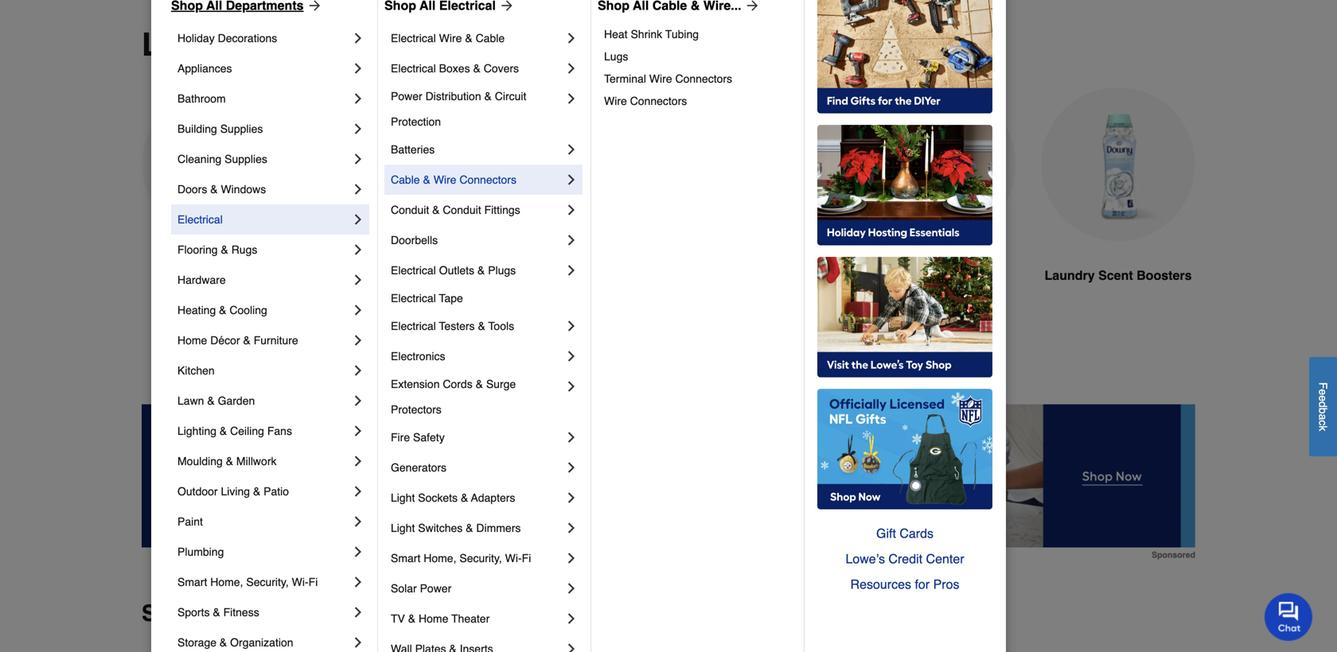 Task type: locate. For each thing, give the bounding box(es) containing it.
electrical down doorbells
[[391, 264, 436, 277]]

1 arrow right image from the left
[[304, 0, 323, 14]]

1 horizontal spatial smart home, security, wi-fi link
[[391, 544, 564, 574]]

fabric left fresheners
[[883, 268, 922, 283]]

chevron right image for conduit & conduit fittings
[[564, 202, 580, 218]]

ceiling
[[230, 425, 264, 438]]

laundry inside 'link'
[[504, 268, 554, 283]]

fabric inside "fabric fresheners" link
[[883, 268, 922, 283]]

& left "millwork"
[[226, 455, 233, 468]]

conduit up doorbells
[[391, 204, 429, 217]]

chevron right image for paint
[[350, 514, 366, 530]]

center
[[926, 552, 965, 567]]

chevron right image
[[564, 30, 580, 46], [350, 61, 366, 76], [564, 91, 580, 107], [350, 121, 366, 137], [350, 151, 366, 167], [564, 172, 580, 188], [564, 202, 580, 218], [350, 242, 366, 258], [350, 272, 366, 288], [564, 318, 580, 334], [350, 333, 366, 349], [350, 363, 366, 379], [564, 379, 580, 395], [564, 460, 580, 476], [350, 545, 366, 560], [564, 551, 580, 567], [350, 605, 366, 621], [564, 611, 580, 627], [564, 642, 580, 653]]

2 vertical spatial supplies
[[225, 153, 267, 166]]

electrical for electrical
[[178, 213, 223, 226]]

plumbing
[[178, 546, 224, 559]]

smart home, security, wi-fi link down the light switches & dimmers
[[391, 544, 564, 574]]

electrical inside electrical outlets & plugs link
[[391, 264, 436, 277]]

1 vertical spatial fi
[[309, 576, 318, 589]]

pros
[[933, 578, 960, 592]]

0 vertical spatial home,
[[424, 552, 457, 565]]

& right cords
[[476, 378, 483, 391]]

chevron right image for lawn & garden
[[350, 393, 366, 409]]

fabric
[[349, 268, 387, 283], [883, 268, 922, 283]]

1 vertical spatial smart
[[178, 576, 207, 589]]

covers
[[484, 62, 519, 75]]

solar
[[391, 583, 417, 595]]

1 vertical spatial power
[[420, 583, 452, 595]]

& right doors
[[210, 183, 218, 196]]

sports
[[178, 607, 210, 619]]

cable
[[476, 32, 505, 45], [391, 174, 420, 186]]

arrow right image
[[742, 0, 761, 14]]

switches
[[418, 522, 463, 535]]

1 vertical spatial home
[[419, 613, 448, 626]]

chevron right image for solar power
[[564, 581, 580, 597]]

e up b
[[1317, 396, 1330, 402]]

fittings
[[484, 204, 520, 217]]

power inside "power distribution & circuit protection"
[[391, 90, 422, 103]]

1 horizontal spatial conduit
[[443, 204, 481, 217]]

laundry up bathroom
[[142, 26, 267, 63]]

moulding & millwork link
[[178, 447, 350, 477]]

laundry scent boosters link
[[1041, 88, 1196, 324]]

0 horizontal spatial smart
[[178, 576, 207, 589]]

washing
[[705, 268, 758, 283]]

chevron right image for heating & cooling
[[350, 303, 366, 318]]

laundry left scent
[[1045, 268, 1095, 283]]

0 horizontal spatial home,
[[210, 576, 243, 589]]

light left switches
[[391, 522, 415, 535]]

1 vertical spatial supplies
[[220, 123, 263, 135]]

wi- up the brand
[[292, 576, 309, 589]]

batteries link
[[391, 135, 564, 165]]

electrical inside electrical link
[[178, 213, 223, 226]]

chevron right image for doors & windows
[[350, 182, 366, 197]]

millwork
[[236, 455, 277, 468]]

home inside "tv & home theater" link
[[419, 613, 448, 626]]

extension
[[391, 378, 440, 391]]

wire down terminal
[[604, 95, 627, 107]]

chevron right image for sports & fitness
[[350, 605, 366, 621]]

home,
[[424, 552, 457, 565], [210, 576, 243, 589]]

electronics
[[391, 350, 445, 363]]

laundry for laundry detergent
[[162, 268, 213, 283]]

electrical down the softeners on the left top of the page
[[391, 292, 436, 305]]

0 vertical spatial fi
[[522, 552, 531, 565]]

fi down 'plumbing' link
[[309, 576, 318, 589]]

fabric inside fabric softeners link
[[349, 268, 387, 283]]

1 fabric from the left
[[349, 268, 387, 283]]

smart home, security, wi-fi link for smart home, security, wi-fi's chevron right image
[[178, 568, 350, 598]]

0 horizontal spatial home
[[178, 334, 207, 347]]

supplies
[[276, 26, 409, 63], [220, 123, 263, 135], [225, 153, 267, 166]]

electrical inside the electrical boxes & covers link
[[391, 62, 436, 75]]

0 vertical spatial cable
[[476, 32, 505, 45]]

smart home, security, wi-fi
[[391, 552, 531, 565], [178, 576, 318, 589]]

1 horizontal spatial home
[[419, 613, 448, 626]]

fabric left the softeners on the left top of the page
[[349, 268, 387, 283]]

laundry detergent
[[162, 268, 276, 283]]

& left circuit
[[484, 90, 492, 103]]

& right décor
[[243, 334, 251, 347]]

cleaning
[[178, 153, 222, 166]]

machine
[[761, 268, 812, 283]]

1 vertical spatial home,
[[210, 576, 243, 589]]

fabric for fabric fresheners
[[883, 268, 922, 283]]

smart home, security, wi-fi link up the brand
[[178, 568, 350, 598]]

light sockets & adapters link
[[391, 483, 564, 513]]

chevron right image for electrical boxes & covers
[[564, 61, 580, 76]]

1 vertical spatial light
[[391, 522, 415, 535]]

holiday decorations
[[178, 32, 277, 45]]

1 light from the top
[[391, 492, 415, 505]]

electrical for electrical testers & tools
[[391, 320, 436, 333]]

& down "batteries"
[[423, 174, 431, 186]]

arrow right image
[[304, 0, 323, 14], [496, 0, 515, 14]]

conduit down cable & wire connectors
[[443, 204, 481, 217]]

electrical up electronics at the bottom left
[[391, 320, 436, 333]]

laundry for laundry scent boosters
[[1045, 268, 1095, 283]]

light down generators
[[391, 492, 415, 505]]

0 horizontal spatial fabric
[[349, 268, 387, 283]]

hardware link
[[178, 265, 350, 295]]

gift cards
[[876, 527, 934, 541]]

1 horizontal spatial smart home, security, wi-fi
[[391, 552, 531, 565]]

chevron right image for fire safety
[[564, 430, 580, 446]]

0 horizontal spatial conduit
[[391, 204, 429, 217]]

smart home, security, wi-fi up the fitness
[[178, 576, 318, 589]]

furniture
[[254, 334, 298, 347]]

chevron right image for electrical outlets & plugs
[[564, 263, 580, 279]]

electrical for electrical outlets & plugs
[[391, 264, 436, 277]]

1 vertical spatial cable
[[391, 174, 420, 186]]

electrical inside electrical wire & cable link
[[391, 32, 436, 45]]

supplies for cleaning supplies
[[225, 153, 267, 166]]

home, up sports & fitness
[[210, 576, 243, 589]]

0 horizontal spatial smart home, security, wi-fi
[[178, 576, 318, 589]]

chevron right image
[[350, 30, 366, 46], [564, 61, 580, 76], [350, 91, 366, 107], [564, 142, 580, 158], [350, 182, 366, 197], [350, 212, 366, 228], [564, 232, 580, 248], [564, 263, 580, 279], [350, 303, 366, 318], [564, 349, 580, 365], [350, 393, 366, 409], [350, 424, 366, 439], [564, 430, 580, 446], [350, 454, 366, 470], [350, 484, 366, 500], [564, 490, 580, 506], [350, 514, 366, 530], [564, 521, 580, 537], [350, 575, 366, 591], [564, 581, 580, 597], [350, 635, 366, 651]]

f
[[1317, 383, 1330, 390]]

smart up solar
[[391, 552, 421, 565]]

0 horizontal spatial smart home, security, wi-fi link
[[178, 568, 350, 598]]

chevron right image for outdoor living & patio
[[350, 484, 366, 500]]

power distribution & circuit protection link
[[391, 84, 564, 135]]

wire connectors link
[[604, 90, 793, 112]]

1 horizontal spatial fabric
[[883, 268, 922, 283]]

electrical for electrical wire & cable
[[391, 32, 436, 45]]

chevron right image for smart home, security, wi-fi
[[350, 575, 366, 591]]

wire up boxes on the left top of the page
[[439, 32, 462, 45]]

light switches & dimmers link
[[391, 513, 564, 544]]

extension cords & surge protectors link
[[391, 372, 564, 423]]

1 vertical spatial smart home, security, wi-fi
[[178, 576, 318, 589]]

home, down switches
[[424, 552, 457, 565]]

power up tv & home theater
[[420, 583, 452, 595]]

protection
[[391, 115, 441, 128]]

2 e from the top
[[1317, 396, 1330, 402]]

cords
[[443, 378, 473, 391]]

sports & fitness
[[178, 607, 259, 619]]

washing machine cleaners link
[[681, 88, 836, 343]]

1 horizontal spatial cable
[[476, 32, 505, 45]]

fans
[[267, 425, 292, 438]]

& right storage
[[220, 637, 227, 650]]

2 light from the top
[[391, 522, 415, 535]]

chevron right image for appliances
[[350, 61, 366, 76]]

1 horizontal spatial smart
[[391, 552, 421, 565]]

cable & wire connectors link
[[391, 165, 564, 195]]

electrical up electrical boxes & covers on the left top of page
[[391, 32, 436, 45]]

sockets
[[418, 492, 458, 505]]

1 vertical spatial connectors
[[630, 95, 687, 107]]

wire
[[439, 32, 462, 45], [649, 72, 672, 85], [604, 95, 627, 107], [434, 174, 457, 186]]

chevron right image for light sockets & adapters
[[564, 490, 580, 506]]

flooring & rugs
[[178, 244, 257, 256]]

0 vertical spatial connectors
[[675, 72, 732, 85]]

fire
[[391, 431, 410, 444]]

adapters
[[471, 492, 515, 505]]

outlets
[[439, 264, 475, 277]]

chevron right image for home décor & furniture
[[350, 333, 366, 349]]

0 horizontal spatial cable
[[391, 174, 420, 186]]

electrical boxes & covers
[[391, 62, 519, 75]]

electrical wire & cable
[[391, 32, 505, 45]]

wi- down dimmers
[[505, 552, 522, 565]]

generators link
[[391, 453, 564, 483]]

smart home, security, wi-fi down the light switches & dimmers
[[391, 552, 531, 565]]

electrical inside electrical tape link
[[391, 292, 436, 305]]

electrical testers & tools link
[[391, 311, 564, 342]]

fi down light switches & dimmers link
[[522, 552, 531, 565]]

chevron right image for batteries
[[564, 142, 580, 158]]

heating
[[178, 304, 216, 317]]

connectors down lugs "link"
[[675, 72, 732, 85]]

bathroom
[[178, 92, 226, 105]]

1 horizontal spatial arrow right image
[[496, 0, 515, 14]]

chevron right image for flooring & rugs
[[350, 242, 366, 258]]

security, up solar power link
[[460, 552, 502, 565]]

bottle of downy laundry scent booster. image
[[1041, 88, 1196, 241]]

lawn & garden
[[178, 395, 255, 408]]

light switches & dimmers
[[391, 522, 521, 535]]

1 horizontal spatial security,
[[460, 552, 502, 565]]

electrical for electrical boxes & covers
[[391, 62, 436, 75]]

light for light sockets & adapters
[[391, 492, 415, 505]]

connectors down the terminal wire connectors
[[630, 95, 687, 107]]

home inside home décor & furniture link
[[178, 334, 207, 347]]

1 vertical spatial security,
[[246, 576, 289, 589]]

& left dimmers
[[466, 522, 473, 535]]

1 horizontal spatial wi-
[[505, 552, 522, 565]]

0 vertical spatial smart
[[391, 552, 421, 565]]

e
[[1317, 390, 1330, 396], [1317, 396, 1330, 402]]

arrow right image up electrical wire & cable link
[[496, 0, 515, 14]]

2 vertical spatial connectors
[[460, 174, 517, 186]]

& left tools
[[478, 320, 485, 333]]

moulding & millwork
[[178, 455, 277, 468]]

chevron right image for bathroom
[[350, 91, 366, 107]]

power up "protection"
[[391, 90, 422, 103]]

power distribution & circuit protection
[[391, 90, 530, 128]]

laundry left stain
[[504, 268, 554, 283]]

doors & windows link
[[178, 174, 350, 205]]

cable down "batteries"
[[391, 174, 420, 186]]

& left rugs
[[221, 244, 228, 256]]

home up the kitchen
[[178, 334, 207, 347]]

0 vertical spatial smart home, security, wi-fi
[[391, 552, 531, 565]]

f e e d b a c k
[[1317, 383, 1330, 432]]

electrical testers & tools
[[391, 320, 514, 333]]

terminal wire connectors link
[[604, 68, 793, 90]]

credit
[[889, 552, 923, 567]]

electrical up flooring
[[178, 213, 223, 226]]

1 horizontal spatial fi
[[522, 552, 531, 565]]

cable up covers on the top of the page
[[476, 32, 505, 45]]

fi
[[522, 552, 531, 565], [309, 576, 318, 589]]

lawn
[[178, 395, 204, 408]]

arrow right image up "laundry supplies" at the left top of the page
[[304, 0, 323, 14]]

& inside extension cords & surge protectors
[[476, 378, 483, 391]]

e up d
[[1317, 390, 1330, 396]]

tv & home theater link
[[391, 604, 564, 634]]

electrical inside electrical testers & tools link
[[391, 320, 436, 333]]

& left patio
[[253, 486, 261, 498]]

k
[[1317, 426, 1330, 432]]

smart home, security, wi-fi link
[[391, 544, 564, 574], [178, 568, 350, 598]]

fabric softeners
[[349, 268, 449, 283]]

1 vertical spatial wi-
[[292, 576, 309, 589]]

& right lawn
[[207, 395, 215, 408]]

laundry down flooring
[[162, 268, 213, 283]]

0 vertical spatial power
[[391, 90, 422, 103]]

detergent
[[216, 268, 276, 283]]

2 fabric from the left
[[883, 268, 922, 283]]

cable & wire connectors
[[391, 174, 517, 186]]

home down solar power
[[419, 613, 448, 626]]

connectors up conduit & conduit fittings link
[[460, 174, 517, 186]]

0 horizontal spatial wi-
[[292, 576, 309, 589]]

f e e d b a c k button
[[1310, 357, 1337, 457]]

0 vertical spatial home
[[178, 334, 207, 347]]

security, down 'plumbing' link
[[246, 576, 289, 589]]

smart up sports
[[178, 576, 207, 589]]

electrical left boxes on the left top of the page
[[391, 62, 436, 75]]

0 horizontal spatial arrow right image
[[304, 0, 323, 14]]

electrical for electrical tape
[[391, 292, 436, 305]]

smart home, security, wi-fi link for smart home, security, wi-fi chevron right icon
[[391, 544, 564, 574]]

blue bottle of downy fabric softener. image
[[322, 88, 476, 241]]

home décor & furniture
[[178, 334, 298, 347]]

0 vertical spatial light
[[391, 492, 415, 505]]

0 horizontal spatial fi
[[309, 576, 318, 589]]

chevron right image for electronics
[[564, 349, 580, 365]]



Task type: vqa. For each thing, say whether or not it's contained in the screenshot.
Laundry inside the 'LINK'
yes



Task type: describe. For each thing, give the bounding box(es) containing it.
terminal wire connectors
[[604, 72, 732, 85]]

2 arrow right image from the left
[[496, 0, 515, 14]]

tape
[[439, 292, 463, 305]]

& up the electrical boxes & covers link
[[465, 32, 473, 45]]

wire up the wire connectors
[[649, 72, 672, 85]]

fire safety link
[[391, 423, 564, 453]]

& right tv
[[408, 613, 416, 626]]

storage & organization link
[[178, 628, 350, 653]]

2 conduit from the left
[[443, 204, 481, 217]]

chevron right image for kitchen
[[350, 363, 366, 379]]

1 horizontal spatial home,
[[424, 552, 457, 565]]

circuit
[[495, 90, 527, 103]]

protectors
[[391, 404, 442, 416]]

holiday decorations link
[[178, 23, 350, 53]]

doorbells link
[[391, 225, 564, 256]]

appliances
[[178, 62, 232, 75]]

building supplies link
[[178, 114, 350, 144]]

cards
[[900, 527, 934, 541]]

fabric fresheners
[[883, 268, 994, 283]]

chevron right image for light switches & dimmers
[[564, 521, 580, 537]]

1 e from the top
[[1317, 390, 1330, 396]]

fi for smart home, security, wi-fi chevron right icon
[[522, 552, 531, 565]]

0 vertical spatial security,
[[460, 552, 502, 565]]

chevron right image for smart home, security, wi-fi
[[564, 551, 580, 567]]

cooling
[[230, 304, 267, 317]]

laundry supplies
[[142, 26, 409, 63]]

laundry scent boosters
[[1045, 268, 1192, 283]]

gift cards link
[[818, 521, 993, 547]]

batteries
[[391, 143, 435, 156]]

& right boxes on the left top of the page
[[473, 62, 481, 75]]

lighting & ceiling fans link
[[178, 416, 350, 447]]

holiday
[[178, 32, 215, 45]]

cleaning supplies link
[[178, 144, 350, 174]]

kitchen
[[178, 365, 215, 377]]

tv & home theater
[[391, 613, 490, 626]]

find gifts for the diyer. image
[[818, 0, 993, 114]]

resources
[[851, 578, 912, 592]]

tv
[[391, 613, 405, 626]]

plumbing link
[[178, 537, 350, 568]]

extension cords & surge protectors
[[391, 378, 519, 416]]

laundry for laundry stain removers
[[504, 268, 554, 283]]

1 conduit from the left
[[391, 204, 429, 217]]

fabric fresheners link
[[861, 88, 1016, 324]]

electrical outlets & plugs
[[391, 264, 516, 277]]

paint link
[[178, 507, 350, 537]]

fire safety
[[391, 431, 445, 444]]

officially licensed n f l gifts. shop now. image
[[818, 389, 993, 510]]

chevron right image for lighting & ceiling fans
[[350, 424, 366, 439]]

& left cooling
[[219, 304, 226, 317]]

heat shrink tubing
[[604, 28, 699, 41]]

fabric for fabric softeners
[[349, 268, 387, 283]]

0 vertical spatial supplies
[[276, 26, 409, 63]]

chevron right image for hardware
[[350, 272, 366, 288]]

chevron right image for moulding & millwork
[[350, 454, 366, 470]]

a
[[1317, 414, 1330, 421]]

decorations
[[218, 32, 277, 45]]

chevron right image for doorbells
[[564, 232, 580, 248]]

& left ceiling
[[220, 425, 227, 438]]

electrical outlets & plugs link
[[391, 256, 564, 286]]

green container of gain laundry detergent. image
[[142, 88, 296, 241]]

removers
[[592, 268, 654, 283]]

chevron right image for cable & wire connectors
[[564, 172, 580, 188]]

chat invite button image
[[1265, 593, 1314, 642]]

blue spray bottle of febreze fabric freshener. image
[[861, 88, 1016, 242]]

shrink
[[631, 28, 662, 41]]

chevron right image for power distribution & circuit protection
[[564, 91, 580, 107]]

& down cable & wire connectors
[[432, 204, 440, 217]]

rugs
[[231, 244, 257, 256]]

& right sockets
[[461, 492, 468, 505]]

heat
[[604, 28, 628, 41]]

chevron right image for cleaning supplies
[[350, 151, 366, 167]]

plugs
[[488, 264, 516, 277]]

visit the lowe's toy shop. image
[[818, 257, 993, 378]]

solar power link
[[391, 574, 564, 604]]

scent
[[1099, 268, 1133, 283]]

theater
[[451, 613, 490, 626]]

light for light switches & dimmers
[[391, 522, 415, 535]]

chevron right image for extension cords & surge protectors
[[564, 379, 580, 395]]

hardware
[[178, 274, 226, 287]]

heating & cooling
[[178, 304, 267, 317]]

lugs
[[604, 50, 628, 63]]

laundry detergent link
[[142, 88, 296, 324]]

electrical tape link
[[391, 286, 580, 311]]

electrical wire & cable link
[[391, 23, 564, 53]]

chevron right image for electrical
[[350, 212, 366, 228]]

solar power
[[391, 583, 452, 595]]

shop
[[142, 601, 197, 627]]

tubing
[[665, 28, 699, 41]]

chevron right image for tv & home theater
[[564, 611, 580, 627]]

décor
[[210, 334, 240, 347]]

chevron right image for plumbing
[[350, 545, 366, 560]]

electronics link
[[391, 342, 564, 372]]

white bottle of shout stain remover. image
[[502, 88, 656, 242]]

laundry stain removers link
[[502, 88, 656, 324]]

dimmers
[[476, 522, 521, 535]]

doors
[[178, 183, 207, 196]]

chevron right image for electrical testers & tools
[[564, 318, 580, 334]]

moulding
[[178, 455, 223, 468]]

0 vertical spatial wi-
[[505, 552, 522, 565]]

brand
[[236, 601, 300, 627]]

supplies for building supplies
[[220, 123, 263, 135]]

fi for smart home, security, wi-fi's chevron right image
[[309, 576, 318, 589]]

testers
[[439, 320, 475, 333]]

0 horizontal spatial security,
[[246, 576, 289, 589]]

& inside "power distribution & circuit protection"
[[484, 90, 492, 103]]

appliances link
[[178, 53, 350, 84]]

chevron right image for storage & organization
[[350, 635, 366, 651]]

& left plugs
[[478, 264, 485, 277]]

chevron right image for holiday decorations
[[350, 30, 366, 46]]

chevron right image for generators
[[564, 460, 580, 476]]

chevron right image for building supplies
[[350, 121, 366, 137]]

garden
[[218, 395, 255, 408]]

chevron right image for electrical wire & cable
[[564, 30, 580, 46]]

& inside "link"
[[220, 637, 227, 650]]

lawn & garden link
[[178, 386, 350, 416]]

building supplies
[[178, 123, 263, 135]]

washing machine cleaners
[[705, 268, 812, 302]]

holiday hosting essentials. image
[[818, 125, 993, 246]]

by
[[204, 601, 230, 627]]

bathroom link
[[178, 84, 350, 114]]

conduit & conduit fittings link
[[391, 195, 564, 225]]

terminal
[[604, 72, 646, 85]]

cleaning supplies
[[178, 153, 267, 166]]

electrical tape
[[391, 292, 463, 305]]

building
[[178, 123, 217, 135]]

heat shrink tubing link
[[604, 23, 793, 45]]

advertisement region
[[142, 405, 1196, 560]]

orange box of tide washing machine cleaner. image
[[681, 88, 836, 241]]

heating & cooling link
[[178, 295, 350, 326]]

boxes
[[439, 62, 470, 75]]

electrical boxes & covers link
[[391, 53, 564, 84]]

lighting
[[178, 425, 217, 438]]

& right sports
[[213, 607, 220, 619]]

storage & organization
[[178, 637, 293, 650]]

wire up conduit & conduit fittings
[[434, 174, 457, 186]]



